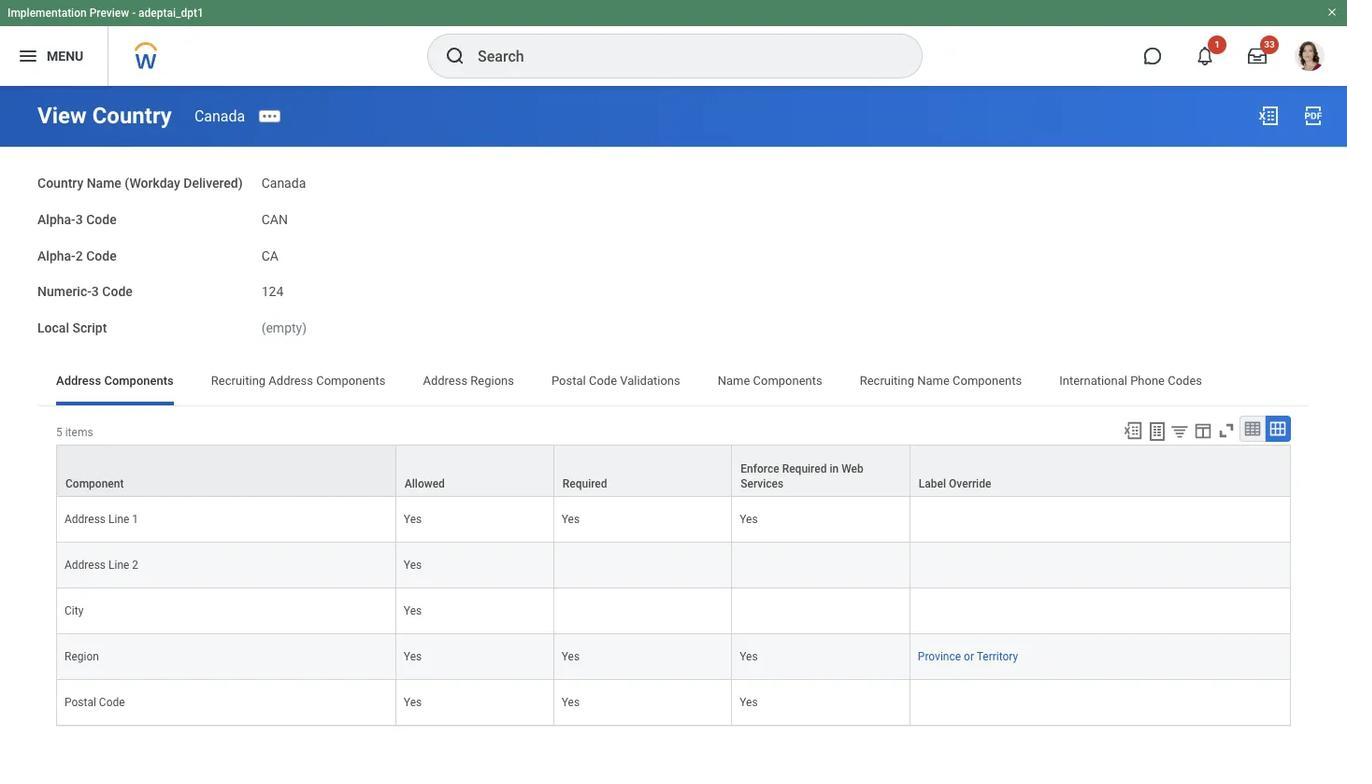 Task type: vqa. For each thing, say whether or not it's contained in the screenshot.
row containing Address Line 1
yes



Task type: describe. For each thing, give the bounding box(es) containing it.
required button
[[554, 446, 732, 496]]

implementation
[[7, 7, 87, 20]]

postal for postal code
[[65, 697, 96, 710]]

0 vertical spatial 2
[[75, 248, 83, 263]]

recruiting for recruiting address components
[[211, 374, 266, 388]]

override
[[949, 478, 992, 491]]

close environment banner image
[[1327, 7, 1338, 18]]

menu
[[47, 48, 83, 63]]

international
[[1060, 374, 1128, 388]]

or
[[964, 651, 975, 664]]

preview
[[89, 7, 129, 20]]

expand table image
[[1269, 420, 1288, 438]]

label
[[919, 478, 947, 491]]

canada for canada link
[[194, 107, 245, 125]]

name components
[[718, 374, 823, 388]]

codes
[[1168, 374, 1203, 388]]

region
[[65, 651, 99, 664]]

notifications large image
[[1196, 47, 1215, 65]]

province or territory link
[[918, 647, 1019, 664]]

row containing postal code
[[56, 681, 1292, 727]]

implementation preview -   adeptai_dpt1
[[7, 7, 204, 20]]

view
[[37, 103, 87, 129]]

code for numeric-3 code
[[102, 285, 133, 300]]

code left validations
[[589, 374, 617, 388]]

3 components from the left
[[753, 374, 823, 388]]

line for 2
[[109, 559, 129, 572]]

export to excel image
[[1258, 105, 1280, 127]]

allowed
[[405, 478, 445, 491]]

alpha- for 2
[[37, 248, 75, 263]]

menu banner
[[0, 0, 1348, 86]]

web
[[842, 463, 864, 476]]

address line 1
[[65, 513, 138, 526]]

tab list inside view country main content
[[37, 361, 1310, 406]]

3 for numeric-
[[91, 285, 99, 300]]

address line 2
[[65, 559, 138, 572]]

phone
[[1131, 374, 1165, 388]]

search image
[[444, 45, 467, 67]]

0 vertical spatial country
[[92, 103, 172, 129]]

alpha-3 code
[[37, 212, 117, 227]]

(workday
[[125, 176, 180, 191]]

required inside enforce required in web services
[[782, 463, 827, 476]]

row containing region
[[56, 635, 1292, 681]]

in
[[830, 463, 839, 476]]

alpha- for 3
[[37, 212, 75, 227]]

address down '(empty)'
[[269, 374, 313, 388]]

click to view/edit grid preferences image
[[1193, 421, 1214, 441]]

alpha-2 code
[[37, 248, 117, 263]]

country name (workday delivered) element
[[262, 165, 306, 192]]

address line 2 element
[[65, 555, 138, 572]]

33 button
[[1237, 36, 1279, 77]]

country name (workday delivered)
[[37, 176, 243, 191]]

delivered)
[[184, 176, 243, 191]]

1 vertical spatial 2
[[132, 559, 138, 572]]

notifications element
[[1305, 37, 1320, 52]]

view country
[[37, 103, 172, 129]]

export to worksheets image
[[1147, 421, 1169, 443]]

code for alpha-2 code
[[86, 248, 117, 263]]

international phone codes
[[1060, 374, 1203, 388]]

view printable version (pdf) image
[[1303, 105, 1325, 127]]

code inside postal code element
[[99, 697, 125, 710]]

124
[[262, 285, 284, 300]]

can
[[262, 212, 288, 227]]

row containing city
[[56, 589, 1292, 635]]

5 items
[[56, 426, 93, 439]]

component button
[[57, 446, 395, 496]]

alpha-3 code element
[[262, 201, 288, 229]]

3 for alpha-
[[75, 212, 83, 227]]

regions
[[471, 374, 514, 388]]

justify image
[[17, 45, 39, 67]]

numeric-3 code
[[37, 285, 133, 300]]

address line 1 element
[[65, 510, 138, 526]]

canada link
[[194, 107, 245, 125]]



Task type: locate. For each thing, give the bounding box(es) containing it.
toolbar
[[1115, 416, 1292, 445]]

2 down "alpha-3 code"
[[75, 248, 83, 263]]

2 alpha- from the top
[[37, 248, 75, 263]]

4 row from the top
[[56, 589, 1292, 635]]

code
[[86, 212, 117, 227], [86, 248, 117, 263], [102, 285, 133, 300], [589, 374, 617, 388], [99, 697, 125, 710]]

script
[[72, 321, 107, 336]]

1 button
[[1185, 36, 1227, 77]]

1 vertical spatial required
[[563, 478, 607, 491]]

2 recruiting from the left
[[860, 374, 915, 388]]

address for address line 2
[[65, 559, 106, 572]]

postal
[[552, 374, 586, 388], [65, 697, 96, 710]]

0 vertical spatial 3
[[75, 212, 83, 227]]

code up script
[[102, 285, 133, 300]]

enforce required in web services
[[741, 463, 864, 491]]

country up country name (workday delivered)
[[92, 103, 172, 129]]

1 horizontal spatial recruiting
[[860, 374, 915, 388]]

validations
[[620, 374, 681, 388]]

name
[[87, 176, 121, 191], [718, 374, 750, 388], [918, 374, 950, 388]]

0 vertical spatial alpha-
[[37, 212, 75, 227]]

row containing enforce required in web services
[[56, 445, 1292, 497]]

address left "regions"
[[423, 374, 468, 388]]

select to filter grid data image
[[1170, 422, 1191, 441]]

1 horizontal spatial postal
[[552, 374, 586, 388]]

alpha-
[[37, 212, 75, 227], [37, 248, 75, 263]]

address
[[56, 374, 101, 388], [269, 374, 313, 388], [423, 374, 468, 388], [65, 513, 106, 526], [65, 559, 106, 572]]

required inside popup button
[[563, 478, 607, 491]]

services
[[741, 478, 784, 491]]

1 vertical spatial 1
[[132, 513, 138, 526]]

5 row from the top
[[56, 635, 1292, 681]]

6 row from the top
[[56, 681, 1292, 727]]

postal code
[[65, 697, 125, 710]]

inbox large image
[[1249, 47, 1267, 65]]

code down the region
[[99, 697, 125, 710]]

1 vertical spatial postal
[[65, 697, 96, 710]]

0 horizontal spatial 3
[[75, 212, 83, 227]]

Search Workday  search field
[[478, 36, 884, 77]]

export to excel image
[[1123, 421, 1144, 441]]

code up the alpha-2 code
[[86, 212, 117, 227]]

postal for postal code validations
[[552, 374, 586, 388]]

line down "address line 1" at bottom left
[[109, 559, 129, 572]]

0 horizontal spatial name
[[87, 176, 121, 191]]

component
[[65, 478, 124, 491]]

3
[[75, 212, 83, 227], [91, 285, 99, 300]]

1 inside "button"
[[1215, 39, 1220, 50]]

0 horizontal spatial postal
[[65, 697, 96, 710]]

address for address components
[[56, 374, 101, 388]]

postal right "regions"
[[552, 374, 586, 388]]

recruiting for recruiting name components
[[860, 374, 915, 388]]

0 horizontal spatial country
[[37, 176, 83, 191]]

2 components from the left
[[316, 374, 386, 388]]

0 vertical spatial line
[[109, 513, 129, 526]]

province or territory
[[918, 651, 1019, 664]]

recruiting address components
[[211, 374, 386, 388]]

alpha- up the alpha-2 code
[[37, 212, 75, 227]]

2 line from the top
[[109, 559, 129, 572]]

1 up address line 2 element
[[132, 513, 138, 526]]

canada for country name (workday delivered) element
[[262, 176, 306, 191]]

2 horizontal spatial name
[[918, 374, 950, 388]]

canada up 'alpha-3 code' element
[[262, 176, 306, 191]]

postal down the region
[[65, 697, 96, 710]]

1 inside row
[[132, 513, 138, 526]]

region element
[[65, 647, 99, 664]]

city element
[[65, 601, 84, 618]]

2 row from the top
[[56, 497, 1292, 543]]

1 vertical spatial canada
[[262, 176, 306, 191]]

address for address regions
[[423, 374, 468, 388]]

country up "alpha-3 code"
[[37, 176, 83, 191]]

postal code validations
[[552, 374, 681, 388]]

menu button
[[0, 26, 108, 86]]

1 vertical spatial alpha-
[[37, 248, 75, 263]]

row containing address line 2
[[56, 543, 1292, 589]]

(empty)
[[262, 321, 307, 336]]

cell
[[911, 497, 1292, 543], [554, 543, 733, 589], [733, 543, 911, 589], [911, 543, 1292, 589], [554, 589, 733, 635], [733, 589, 911, 635], [911, 589, 1292, 635], [911, 681, 1292, 727]]

recruiting
[[211, 374, 266, 388], [860, 374, 915, 388]]

yes
[[404, 513, 422, 526], [562, 513, 580, 526], [740, 513, 758, 526], [404, 559, 422, 572], [404, 605, 422, 618], [404, 651, 422, 664], [562, 651, 580, 664], [740, 651, 758, 664], [404, 697, 422, 710], [562, 697, 580, 710], [740, 697, 758, 710]]

required
[[782, 463, 827, 476], [563, 478, 607, 491]]

code up numeric-3 code
[[86, 248, 117, 263]]

1 alpha- from the top
[[37, 212, 75, 227]]

0 vertical spatial postal
[[552, 374, 586, 388]]

0 horizontal spatial 1
[[132, 513, 138, 526]]

alpha-2 code element
[[262, 237, 279, 265]]

profile logan mcneil image
[[1295, 41, 1325, 75]]

tab list
[[37, 361, 1310, 406]]

canada
[[194, 107, 245, 125], [262, 176, 306, 191]]

1 row from the top
[[56, 445, 1292, 497]]

enforce
[[741, 463, 780, 476]]

1 line from the top
[[109, 513, 129, 526]]

5
[[56, 426, 62, 439]]

ca
[[262, 248, 279, 263]]

address up items
[[56, 374, 101, 388]]

1 horizontal spatial required
[[782, 463, 827, 476]]

name for recruiting
[[918, 374, 950, 388]]

recruiting name components
[[860, 374, 1022, 388]]

3 up the alpha-2 code
[[75, 212, 83, 227]]

0 vertical spatial 1
[[1215, 39, 1220, 50]]

line for 1
[[109, 513, 129, 526]]

1 vertical spatial country
[[37, 176, 83, 191]]

1 horizontal spatial 2
[[132, 559, 138, 572]]

province
[[918, 651, 962, 664]]

code for alpha-3 code
[[86, 212, 117, 227]]

toolbar inside view country main content
[[1115, 416, 1292, 445]]

allowed button
[[396, 446, 553, 496]]

address regions
[[423, 374, 514, 388]]

0 vertical spatial canada
[[194, 107, 245, 125]]

0 horizontal spatial required
[[563, 478, 607, 491]]

0 horizontal spatial 2
[[75, 248, 83, 263]]

address components
[[56, 374, 174, 388]]

label override button
[[911, 446, 1291, 496]]

33
[[1265, 39, 1275, 50]]

address down component
[[65, 513, 106, 526]]

-
[[132, 7, 136, 20]]

0 horizontal spatial recruiting
[[211, 374, 266, 388]]

2 down "address line 1" at bottom left
[[132, 559, 138, 572]]

canada up delivered) at left top
[[194, 107, 245, 125]]

postal code element
[[65, 693, 125, 710]]

1
[[1215, 39, 1220, 50], [132, 513, 138, 526]]

country
[[92, 103, 172, 129], [37, 176, 83, 191]]

address for address line 1
[[65, 513, 106, 526]]

1 recruiting from the left
[[211, 374, 266, 388]]

city
[[65, 605, 84, 618]]

line down component
[[109, 513, 129, 526]]

numeric-3 code element
[[262, 273, 284, 301]]

0 vertical spatial required
[[782, 463, 827, 476]]

1 components from the left
[[104, 374, 174, 388]]

line
[[109, 513, 129, 526], [109, 559, 129, 572]]

row
[[56, 445, 1292, 497], [56, 497, 1292, 543], [56, 543, 1292, 589], [56, 589, 1292, 635], [56, 635, 1292, 681], [56, 681, 1292, 727]]

tab list containing address components
[[37, 361, 1310, 406]]

enforce required in web services button
[[733, 446, 910, 496]]

table image
[[1244, 420, 1263, 438]]

3 row from the top
[[56, 543, 1292, 589]]

view country main content
[[0, 86, 1348, 780]]

2
[[75, 248, 83, 263], [132, 559, 138, 572]]

row containing address line 1
[[56, 497, 1292, 543]]

1 horizontal spatial 1
[[1215, 39, 1220, 50]]

fullscreen image
[[1217, 421, 1237, 441]]

1 right notifications large icon
[[1215, 39, 1220, 50]]

3 up script
[[91, 285, 99, 300]]

1 horizontal spatial name
[[718, 374, 750, 388]]

alpha- up numeric-
[[37, 248, 75, 263]]

local script
[[37, 321, 107, 336]]

4 components from the left
[[953, 374, 1022, 388]]

territory
[[977, 651, 1019, 664]]

components
[[104, 374, 174, 388], [316, 374, 386, 388], [753, 374, 823, 388], [953, 374, 1022, 388]]

1 horizontal spatial canada
[[262, 176, 306, 191]]

postal inside postal code element
[[65, 697, 96, 710]]

label override
[[919, 478, 992, 491]]

local
[[37, 321, 69, 336]]

name for country
[[87, 176, 121, 191]]

1 horizontal spatial 3
[[91, 285, 99, 300]]

address up 'city' element on the bottom left of the page
[[65, 559, 106, 572]]

1 vertical spatial line
[[109, 559, 129, 572]]

numeric-
[[37, 285, 92, 300]]

0 horizontal spatial canada
[[194, 107, 245, 125]]

1 vertical spatial 3
[[91, 285, 99, 300]]

1 horizontal spatial country
[[92, 103, 172, 129]]

items
[[65, 426, 93, 439]]

adeptai_dpt1
[[138, 7, 204, 20]]



